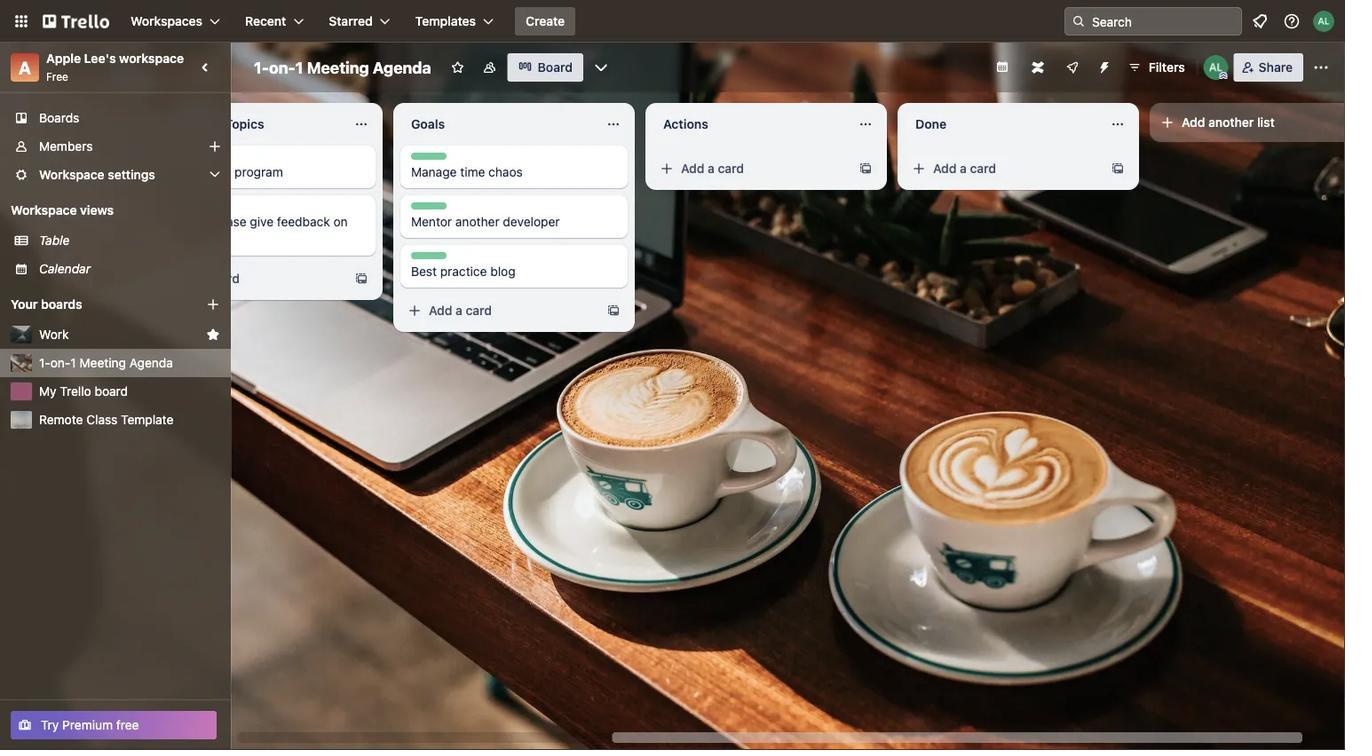 Task type: describe. For each thing, give the bounding box(es) containing it.
workspace for workspace views
[[11, 203, 77, 218]]

your boards with 4 items element
[[11, 294, 179, 315]]

try
[[41, 718, 59, 733]]

the
[[159, 232, 177, 247]]

mentor
[[411, 214, 452, 229]]

table
[[39, 233, 70, 248]]

give
[[250, 214, 274, 229]]

your boards
[[11, 297, 82, 312]]

work
[[39, 327, 69, 342]]

try premium free
[[41, 718, 139, 733]]

workspaces
[[131, 14, 202, 28]]

a
[[19, 57, 31, 78]]

new training program link
[[159, 163, 365, 181]]

goal manage time chaos
[[411, 154, 523, 179]]

Goals text field
[[400, 110, 596, 139]]

goal best practice blog
[[411, 253, 516, 279]]

starred
[[329, 14, 373, 28]]

a link
[[11, 53, 39, 82]]

manager's
[[159, 117, 222, 131]]

power ups image
[[1065, 60, 1079, 75]]

1- inside the board name text field
[[254, 58, 269, 77]]

recent
[[245, 14, 286, 28]]

apple
[[46, 51, 81, 66]]

1 vertical spatial 1-on-1 meeting agenda
[[39, 356, 173, 370]]

report?
[[181, 232, 222, 247]]

card for goals
[[466, 303, 492, 318]]

calendar
[[39, 261, 91, 276]]

board link
[[508, 53, 583, 82]]

program
[[234, 165, 283, 179]]

boards
[[39, 111, 79, 125]]

add a card for goals
[[429, 303, 492, 318]]

premium
[[62, 718, 113, 733]]

add for done
[[933, 161, 957, 176]]

work link
[[39, 326, 199, 344]]

workspace navigation collapse icon image
[[194, 55, 218, 80]]

on
[[333, 214, 348, 229]]

1-on-1 meeting agenda link
[[39, 354, 220, 372]]

workspace views
[[11, 203, 114, 218]]

meeting inside the board name text field
[[307, 58, 369, 77]]

boards
[[41, 297, 82, 312]]

your
[[11, 297, 38, 312]]

another inside button
[[1209, 115, 1254, 130]]

table link
[[39, 232, 220, 249]]

new
[[159, 165, 184, 179]]

remote
[[39, 412, 83, 427]]

views
[[80, 203, 114, 218]]

Done text field
[[905, 110, 1100, 139]]

new training program
[[159, 165, 283, 179]]

done
[[915, 117, 947, 131]]

try premium free button
[[11, 711, 217, 740]]

card for actions
[[718, 161, 744, 176]]

this member is an admin of this board. image
[[1220, 72, 1228, 80]]

mentor another developer link
[[411, 213, 617, 231]]

share
[[1259, 60, 1293, 75]]

filters
[[1149, 60, 1185, 75]]

free
[[116, 718, 139, 733]]

add another list button
[[1150, 103, 1345, 142]]

filters button
[[1122, 53, 1190, 82]]

workspace visible image
[[483, 60, 497, 75]]

1 vertical spatial agenda
[[129, 356, 173, 370]]

Manager's Topics text field
[[148, 110, 344, 139]]

my trello board
[[39, 384, 128, 399]]

search image
[[1072, 14, 1086, 28]]

color: green, title: "goal" element for best
[[411, 252, 447, 265]]

open information menu image
[[1283, 12, 1301, 30]]

create
[[526, 14, 565, 28]]

apple lee (applelee29) image
[[1313, 11, 1334, 32]]

manage
[[411, 165, 457, 179]]

goal for manage
[[411, 154, 434, 166]]

remote class template
[[39, 412, 173, 427]]

goal for best
[[411, 253, 434, 265]]

apple lee's workspace free
[[46, 51, 184, 83]]

actions
[[663, 117, 708, 131]]

1 inside the board name text field
[[295, 58, 303, 77]]

Search field
[[1086, 8, 1241, 35]]

color: green, title: "goal" element for mentor
[[411, 202, 447, 216]]

add a card button for manager's topics
[[148, 265, 347, 293]]

add for goals
[[429, 303, 452, 318]]

add a card button for done
[[905, 154, 1104, 183]]

goals
[[411, 117, 445, 131]]

1- inside 1-on-1 meeting agenda link
[[39, 356, 50, 370]]

free
[[46, 70, 68, 83]]

topics
[[225, 117, 264, 131]]

0 horizontal spatial meeting
[[79, 356, 126, 370]]

a for actions
[[708, 161, 715, 176]]

members link
[[0, 132, 231, 161]]

create from template… image for done
[[1111, 162, 1125, 176]]

template
[[121, 412, 173, 427]]

workspace settings
[[39, 167, 155, 182]]

workspace
[[119, 51, 184, 66]]

templates
[[415, 14, 476, 28]]

you
[[185, 214, 206, 229]]

back to home image
[[43, 7, 109, 36]]

automation image
[[1090, 53, 1115, 78]]

can you please give feedback on the report?
[[159, 214, 348, 247]]

can
[[159, 214, 182, 229]]

goal mentor another developer
[[411, 203, 560, 229]]

share button
[[1234, 53, 1303, 82]]

on- inside the board name text field
[[269, 58, 295, 77]]

0 notifications image
[[1249, 11, 1271, 32]]

remote class template link
[[39, 411, 220, 429]]

add a card for done
[[933, 161, 996, 176]]

show menu image
[[1312, 59, 1330, 76]]

practice
[[440, 264, 487, 279]]

card for done
[[970, 161, 996, 176]]



Task type: locate. For each thing, give the bounding box(es) containing it.
a
[[708, 161, 715, 176], [960, 161, 967, 176], [203, 271, 210, 286], [456, 303, 462, 318]]

add a card down done
[[933, 161, 996, 176]]

1-on-1 meeting agenda up board
[[39, 356, 173, 370]]

a down 'practice'
[[456, 303, 462, 318]]

add a card button
[[653, 154, 851, 183], [905, 154, 1104, 183], [148, 265, 347, 293], [400, 297, 599, 325]]

calendar link
[[39, 260, 220, 278]]

class
[[86, 412, 117, 427]]

list
[[1257, 115, 1275, 130]]

1-on-1 meeting agenda down starred
[[254, 58, 431, 77]]

0 vertical spatial 1-
[[254, 58, 269, 77]]

1 vertical spatial workspace
[[11, 203, 77, 218]]

1- down recent
[[254, 58, 269, 77]]

goal down mentor
[[411, 253, 434, 265]]

meeting
[[307, 58, 369, 77], [79, 356, 126, 370]]

1 vertical spatial color: green, title: "goal" element
[[411, 202, 447, 216]]

2 vertical spatial goal
[[411, 253, 434, 265]]

another left list
[[1209, 115, 1254, 130]]

0 vertical spatial agenda
[[373, 58, 431, 77]]

workspace settings button
[[0, 161, 231, 189]]

2 vertical spatial color: green, title: "goal" element
[[411, 252, 447, 265]]

apple lee's workspace link
[[46, 51, 184, 66]]

1 horizontal spatial meeting
[[307, 58, 369, 77]]

add a card button for actions
[[653, 154, 851, 183]]

agenda
[[373, 58, 431, 77], [129, 356, 173, 370]]

time
[[460, 165, 485, 179]]

0 vertical spatial 1
[[295, 58, 303, 77]]

1 vertical spatial create from template… image
[[606, 304, 621, 318]]

1 up trello
[[70, 356, 76, 370]]

color: green, title: "goal" element down mentor
[[411, 252, 447, 265]]

color: green, title: "goal" element
[[411, 153, 447, 166], [411, 202, 447, 216], [411, 252, 447, 265]]

a down done 'text field'
[[960, 161, 967, 176]]

workspaces button
[[120, 7, 231, 36]]

developer
[[503, 214, 560, 229]]

on-
[[269, 58, 295, 77], [50, 356, 70, 370]]

add a card button for goals
[[400, 297, 599, 325]]

templates button
[[405, 7, 504, 36]]

agenda left star or unstar board image
[[373, 58, 431, 77]]

goal inside goal mentor another developer
[[411, 203, 434, 216]]

agenda inside the board name text field
[[373, 58, 431, 77]]

0 horizontal spatial agenda
[[129, 356, 173, 370]]

add for actions
[[681, 161, 705, 176]]

0 horizontal spatial 1
[[70, 356, 76, 370]]

workspace up table
[[11, 203, 77, 218]]

best practice blog link
[[411, 263, 617, 281]]

1 vertical spatial meeting
[[79, 356, 126, 370]]

trello
[[60, 384, 91, 399]]

add a card button down blog
[[400, 297, 599, 325]]

1 goal from the top
[[411, 154, 434, 166]]

Actions text field
[[653, 110, 848, 139]]

members
[[39, 139, 93, 154]]

0 horizontal spatial create from template… image
[[606, 304, 621, 318]]

feedback
[[277, 214, 330, 229]]

0 vertical spatial meeting
[[307, 58, 369, 77]]

0 vertical spatial color: green, title: "goal" element
[[411, 153, 447, 166]]

card down done 'text field'
[[970, 161, 996, 176]]

best
[[411, 264, 437, 279]]

1 horizontal spatial 1
[[295, 58, 303, 77]]

create from template… image
[[1111, 162, 1125, 176], [606, 304, 621, 318]]

goal
[[411, 154, 434, 166], [411, 203, 434, 216], [411, 253, 434, 265]]

Board name text field
[[245, 53, 440, 82]]

1-on-1 meeting agenda
[[254, 58, 431, 77], [39, 356, 173, 370]]

another right mentor
[[455, 214, 500, 229]]

workspace for workspace settings
[[39, 167, 104, 182]]

add a card up add board icon at the left
[[177, 271, 240, 286]]

add board image
[[206, 297, 220, 312]]

0 horizontal spatial on-
[[50, 356, 70, 370]]

manage time chaos link
[[411, 163, 617, 181]]

switch to… image
[[12, 12, 30, 30]]

add a card button down actions text field
[[653, 154, 851, 183]]

1 horizontal spatial another
[[1209, 115, 1254, 130]]

confluence icon image
[[1032, 61, 1044, 74]]

1 horizontal spatial 1-
[[254, 58, 269, 77]]

create from template… image for goals
[[606, 304, 621, 318]]

1-on-1 meeting agenda inside the board name text field
[[254, 58, 431, 77]]

1 vertical spatial create from template… image
[[354, 272, 368, 286]]

1 vertical spatial on-
[[50, 356, 70, 370]]

star or unstar board image
[[451, 60, 465, 75]]

0 horizontal spatial create from template… image
[[354, 272, 368, 286]]

color: green, title: "goal" element for manage
[[411, 153, 447, 166]]

1
[[295, 58, 303, 77], [70, 356, 76, 370]]

board
[[538, 60, 573, 75]]

add down apple lee (applelee29) icon at the top right
[[1182, 115, 1205, 130]]

1 horizontal spatial 1-on-1 meeting agenda
[[254, 58, 431, 77]]

a for done
[[960, 161, 967, 176]]

another inside goal mentor another developer
[[455, 214, 500, 229]]

0 horizontal spatial 1-
[[39, 356, 50, 370]]

color: green, title: "goal" element down goals
[[411, 153, 447, 166]]

add a card for actions
[[681, 161, 744, 176]]

customize views image
[[592, 59, 610, 76]]

training
[[188, 165, 231, 179]]

3 goal from the top
[[411, 253, 434, 265]]

board
[[95, 384, 128, 399]]

on- inside 1-on-1 meeting agenda link
[[50, 356, 70, 370]]

3 color: green, title: "goal" element from the top
[[411, 252, 447, 265]]

create from template… image
[[859, 162, 873, 176], [354, 272, 368, 286]]

1 horizontal spatial on-
[[269, 58, 295, 77]]

1 vertical spatial 1-
[[39, 356, 50, 370]]

add
[[1182, 115, 1205, 130], [681, 161, 705, 176], [933, 161, 957, 176], [177, 271, 200, 286], [429, 303, 452, 318]]

card up add board icon at the left
[[214, 271, 240, 286]]

add down done
[[933, 161, 957, 176]]

add another list
[[1182, 115, 1275, 130]]

add a card down actions
[[681, 161, 744, 176]]

1 horizontal spatial create from template… image
[[859, 162, 873, 176]]

on- down work
[[50, 356, 70, 370]]

can you please give feedback on the report? link
[[159, 213, 365, 249]]

0 horizontal spatial another
[[455, 214, 500, 229]]

add a card button down done 'text field'
[[905, 154, 1104, 183]]

0 vertical spatial another
[[1209, 115, 1254, 130]]

add a card button up add board icon at the left
[[148, 265, 347, 293]]

meeting up board
[[79, 356, 126, 370]]

a down actions
[[708, 161, 715, 176]]

agenda up my trello board link
[[129, 356, 173, 370]]

on- down recent popup button
[[269, 58, 295, 77]]

goal down goals
[[411, 154, 434, 166]]

color: green, title: "goal" element down manage
[[411, 202, 447, 216]]

settings
[[108, 167, 155, 182]]

card
[[718, 161, 744, 176], [970, 161, 996, 176], [214, 271, 240, 286], [466, 303, 492, 318]]

goal down manage
[[411, 203, 434, 216]]

0 vertical spatial on-
[[269, 58, 295, 77]]

workspace inside popup button
[[39, 167, 104, 182]]

primary element
[[0, 0, 1345, 43]]

my
[[39, 384, 56, 399]]

my trello board link
[[39, 383, 220, 400]]

1 horizontal spatial agenda
[[373, 58, 431, 77]]

goal inside goal best practice blog
[[411, 253, 434, 265]]

1 horizontal spatial create from template… image
[[1111, 162, 1125, 176]]

blog
[[490, 264, 516, 279]]

a for goals
[[456, 303, 462, 318]]

workspace down members
[[39, 167, 104, 182]]

card down 'practice'
[[466, 303, 492, 318]]

create from template… image for actions
[[859, 162, 873, 176]]

1 vertical spatial another
[[455, 214, 500, 229]]

starred button
[[318, 7, 401, 36]]

workspace
[[39, 167, 104, 182], [11, 203, 77, 218]]

2 color: green, title: "goal" element from the top
[[411, 202, 447, 216]]

1 color: green, title: "goal" element from the top
[[411, 153, 447, 166]]

add down actions
[[681, 161, 705, 176]]

goal inside goal manage time chaos
[[411, 154, 434, 166]]

1- up my
[[39, 356, 50, 370]]

starred icon image
[[206, 328, 220, 342]]

calendar power-up image
[[995, 59, 1009, 74]]

create button
[[515, 7, 575, 36]]

please
[[209, 214, 246, 229]]

apple lee (applelee29) image
[[1204, 55, 1229, 80]]

0 vertical spatial 1-on-1 meeting agenda
[[254, 58, 431, 77]]

1 vertical spatial 1
[[70, 356, 76, 370]]

card down actions text field
[[718, 161, 744, 176]]

manager's topics
[[159, 117, 264, 131]]

add a card
[[681, 161, 744, 176], [933, 161, 996, 176], [177, 271, 240, 286], [429, 303, 492, 318]]

1 vertical spatial goal
[[411, 203, 434, 216]]

boards link
[[0, 104, 231, 132]]

chaos
[[488, 165, 523, 179]]

0 vertical spatial workspace
[[39, 167, 104, 182]]

meeting down starred
[[307, 58, 369, 77]]

recent button
[[234, 7, 315, 36]]

create from template… image for manager's topics
[[354, 272, 368, 286]]

add down best
[[429, 303, 452, 318]]

2 goal from the top
[[411, 203, 434, 216]]

add down report?
[[177, 271, 200, 286]]

0 vertical spatial goal
[[411, 154, 434, 166]]

0 vertical spatial create from template… image
[[859, 162, 873, 176]]

1 down recent popup button
[[295, 58, 303, 77]]

0 horizontal spatial 1-on-1 meeting agenda
[[39, 356, 173, 370]]

a up add board icon at the left
[[203, 271, 210, 286]]

0 vertical spatial create from template… image
[[1111, 162, 1125, 176]]

add a card down 'practice'
[[429, 303, 492, 318]]

lee's
[[84, 51, 116, 66]]

goal for mentor
[[411, 203, 434, 216]]



Task type: vqa. For each thing, say whether or not it's contained in the screenshot.
the left 1-
yes



